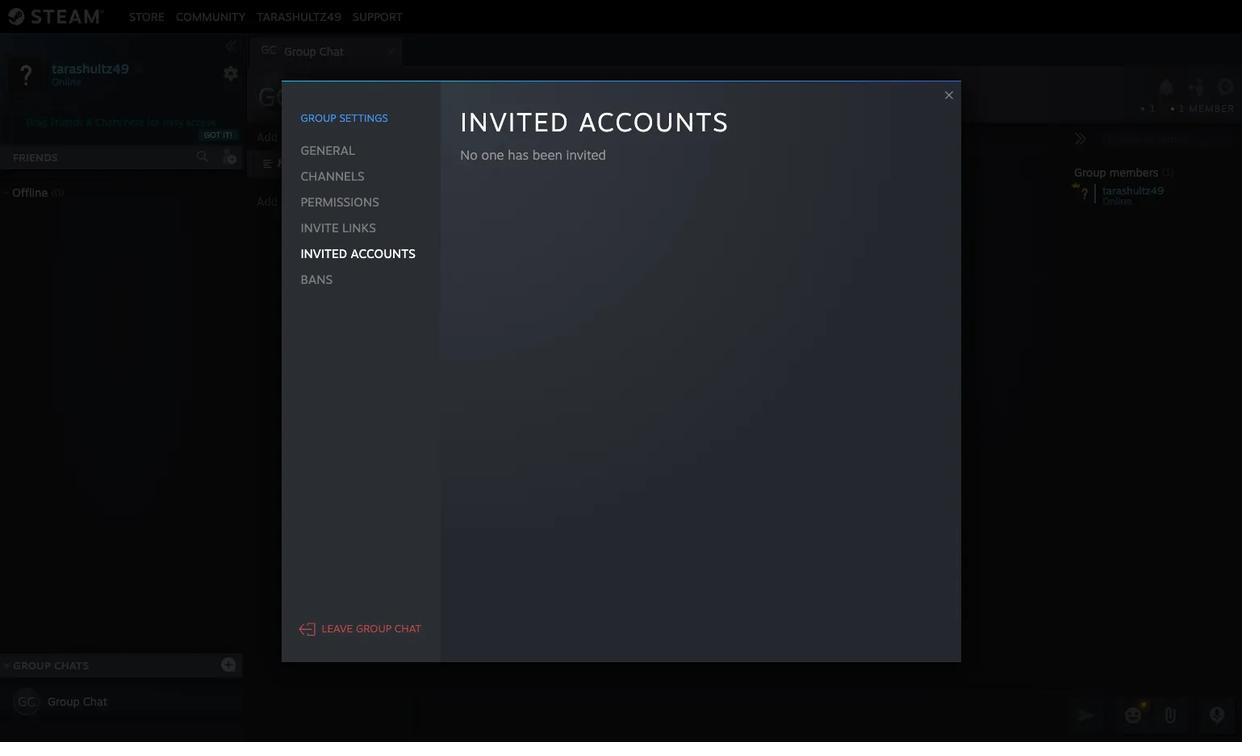 Task type: locate. For each thing, give the bounding box(es) containing it.
&
[[86, 116, 93, 128]]

group chat
[[302, 83, 397, 105], [48, 695, 107, 709]]

chats
[[96, 116, 121, 128], [54, 659, 89, 672]]

0 horizontal spatial invited
[[301, 246, 347, 261]]

invited down invite
[[301, 246, 347, 261]]

1 for 1 member
[[1179, 103, 1186, 115]]

gc group chat
[[261, 43, 344, 58]]

accounts down links
[[351, 246, 415, 261]]

1 for 1
[[1150, 103, 1155, 115]]

channels
[[301, 168, 365, 184]]

group members
[[1074, 165, 1159, 179]]

1 vertical spatial accounts
[[351, 246, 415, 261]]

1 horizontal spatial chats
[[96, 116, 121, 128]]

store link
[[123, 9, 170, 23]]

channel
[[306, 130, 349, 144], [313, 195, 356, 208]]

manage group chat settings image
[[1217, 78, 1238, 99]]

invited up has
[[460, 105, 570, 138]]

invited accounts up friday,
[[460, 105, 729, 138]]

1 horizontal spatial group chat
[[302, 83, 397, 105]]

17,
[[641, 142, 652, 152]]

0 vertical spatial friends
[[50, 116, 83, 128]]

gc down collapse chats list 'image'
[[18, 694, 35, 710]]

members
[[1110, 165, 1159, 179]]

1 horizontal spatial invited accounts
[[460, 105, 729, 138]]

channel down group settings at the top left
[[306, 130, 349, 144]]

chat right leave
[[395, 622, 422, 635]]

accounts up 17,
[[579, 105, 729, 138]]

1 1 from the left
[[1150, 103, 1155, 115]]

unpin channel list image
[[381, 126, 402, 147]]

invited accounts
[[460, 105, 729, 138], [301, 246, 415, 261]]

0 horizontal spatial tarashultz49
[[52, 60, 129, 76]]

gc inside gc group chat
[[261, 43, 276, 56]]

friends left the &
[[50, 116, 83, 128]]

1 vertical spatial tarashultz49
[[52, 60, 129, 76]]

add for add voice channel
[[257, 195, 278, 208]]

0 horizontal spatial accounts
[[351, 246, 415, 261]]

gc
[[261, 43, 276, 56], [258, 81, 293, 113], [18, 694, 35, 710]]

friday, november 17, 2023
[[572, 142, 675, 152]]

tarashultz49 up the &
[[52, 60, 129, 76]]

offline
[[12, 186, 48, 199]]

0 vertical spatial add
[[257, 130, 278, 144]]

chat
[[319, 44, 344, 58], [358, 83, 397, 105], [395, 622, 422, 635], [83, 695, 107, 709]]

close this tab image
[[383, 47, 400, 56]]

leave group chat
[[322, 622, 422, 635]]

friends
[[50, 116, 83, 128], [13, 151, 58, 164]]

1 vertical spatial group chat
[[48, 695, 107, 709]]

None text field
[[413, 696, 1065, 736]]

1 up filter by name text field
[[1150, 103, 1155, 115]]

add a friend image
[[220, 148, 237, 165]]

home
[[278, 156, 310, 169]]

0 vertical spatial chats
[[96, 116, 121, 128]]

here
[[124, 116, 144, 128]]

tarashultz49 up gc group chat
[[257, 9, 341, 23]]

leave
[[322, 622, 353, 635]]

friends down drag
[[13, 151, 58, 164]]

1 horizontal spatial tarashultz49
[[257, 9, 341, 23]]

0 vertical spatial gc
[[261, 43, 276, 56]]

2 horizontal spatial tarashultz49
[[1103, 184, 1164, 197]]

gc down tarashultz49 link
[[261, 43, 276, 56]]

group chat up group settings at the top left
[[302, 83, 397, 105]]

0 vertical spatial channel
[[306, 130, 349, 144]]

1
[[1150, 103, 1155, 115], [1179, 103, 1186, 115]]

store
[[129, 9, 165, 23]]

easy
[[162, 116, 183, 128]]

drag friends & chats here for easy access
[[26, 116, 216, 128]]

drag
[[26, 116, 47, 128]]

1 vertical spatial chats
[[54, 659, 89, 672]]

0 vertical spatial tarashultz49
[[257, 9, 341, 23]]

0 horizontal spatial chats
[[54, 659, 89, 672]]

channel down the channels
[[313, 195, 356, 208]]

1 add from the top
[[257, 130, 278, 144]]

tarashultz49 down members
[[1103, 184, 1164, 197]]

2 vertical spatial tarashultz49
[[1103, 184, 1164, 197]]

tarashultz49 online
[[1103, 184, 1164, 207]]

add
[[257, 130, 278, 144], [257, 195, 278, 208]]

add left voice at left top
[[257, 195, 278, 208]]

1 vertical spatial friends
[[13, 151, 58, 164]]

1 vertical spatial add
[[257, 195, 278, 208]]

for
[[147, 116, 160, 128]]

1 horizontal spatial accounts
[[579, 105, 729, 138]]

channel for add voice channel
[[313, 195, 356, 208]]

invite
[[301, 220, 339, 235]]

2 add from the top
[[257, 195, 278, 208]]

tarashultz49
[[257, 9, 341, 23], [52, 60, 129, 76], [1103, 184, 1164, 197]]

invited accounts down links
[[301, 246, 415, 261]]

2 vertical spatial gc
[[18, 694, 35, 710]]

1 horizontal spatial invited
[[460, 105, 570, 138]]

add left text
[[257, 130, 278, 144]]

been
[[533, 146, 562, 163]]

group chat down group chats
[[48, 695, 107, 709]]

group
[[284, 44, 316, 58], [302, 83, 353, 105], [301, 111, 336, 124], [1074, 165, 1106, 179], [356, 622, 391, 635], [13, 659, 51, 672], [48, 695, 80, 709]]

invited
[[460, 105, 570, 138], [301, 246, 347, 261]]

submit image
[[1076, 705, 1097, 726]]

create a group chat image
[[220, 657, 236, 673]]

chats right collapse chats list 'image'
[[54, 659, 89, 672]]

tarashultz49 link
[[251, 9, 347, 23]]

0 horizontal spatial invited accounts
[[301, 246, 415, 261]]

voice
[[281, 195, 310, 208]]

accounts
[[579, 105, 729, 138], [351, 246, 415, 261]]

gc up text
[[258, 81, 293, 113]]

manage friends list settings image
[[223, 65, 239, 82]]

community
[[176, 9, 246, 23]]

1 vertical spatial channel
[[313, 195, 356, 208]]

no
[[460, 146, 478, 163]]

1 left member in the top of the page
[[1179, 103, 1186, 115]]

0 vertical spatial invited
[[460, 105, 570, 138]]

channel for add text channel
[[306, 130, 349, 144]]

bans
[[301, 272, 333, 287]]

chat down tarashultz49 link
[[319, 44, 344, 58]]

chats right the &
[[96, 116, 121, 128]]

november
[[599, 142, 638, 152]]

0 horizontal spatial 1
[[1150, 103, 1155, 115]]

1 horizontal spatial 1
[[1179, 103, 1186, 115]]

1 vertical spatial invited accounts
[[301, 246, 415, 261]]

2 1 from the left
[[1179, 103, 1186, 115]]

1 vertical spatial invited
[[301, 246, 347, 261]]

one
[[481, 146, 504, 163]]

invite links
[[301, 220, 376, 235]]



Task type: vqa. For each thing, say whether or not it's contained in the screenshot.
audiences.
no



Task type: describe. For each thing, give the bounding box(es) containing it.
chat inside gc group chat
[[319, 44, 344, 58]]

has
[[508, 146, 529, 163]]

chat up settings at the left top of page
[[358, 83, 397, 105]]

1 member
[[1179, 103, 1235, 115]]

invite a friend to this group chat image
[[1186, 77, 1207, 97]]

chat down group chats
[[83, 695, 107, 709]]

manage notification settings image
[[1156, 78, 1176, 96]]

send special image
[[1161, 706, 1180, 726]]

add for add text channel
[[257, 130, 278, 144]]

0 horizontal spatial group chat
[[48, 695, 107, 709]]

text
[[281, 130, 303, 144]]

online
[[1103, 195, 1132, 207]]

Filter by Name text field
[[1097, 129, 1236, 150]]

member
[[1189, 103, 1235, 115]]

collapse member list image
[[1074, 132, 1087, 145]]

permissions
[[301, 194, 379, 209]]

1 vertical spatial gc
[[258, 81, 293, 113]]

group inside gc group chat
[[284, 44, 316, 58]]

2023
[[654, 142, 675, 152]]

0 vertical spatial invited accounts
[[460, 105, 729, 138]]

community link
[[170, 9, 251, 23]]

support link
[[347, 9, 409, 23]]

group settings
[[301, 111, 388, 124]]

invited
[[566, 146, 606, 163]]

friday,
[[572, 142, 597, 152]]

support
[[353, 9, 403, 23]]

general
[[301, 142, 355, 158]]

0 vertical spatial group chat
[[302, 83, 397, 105]]

group chats
[[13, 659, 89, 672]]

0 vertical spatial accounts
[[579, 105, 729, 138]]

settings
[[339, 111, 388, 124]]

search my friends list image
[[195, 149, 210, 164]]

collapse chats list image
[[0, 663, 19, 669]]

add voice channel
[[257, 195, 356, 208]]

access
[[186, 116, 216, 128]]

add text channel
[[257, 130, 349, 144]]

no one has been invited
[[460, 146, 606, 163]]

links
[[342, 220, 376, 235]]



